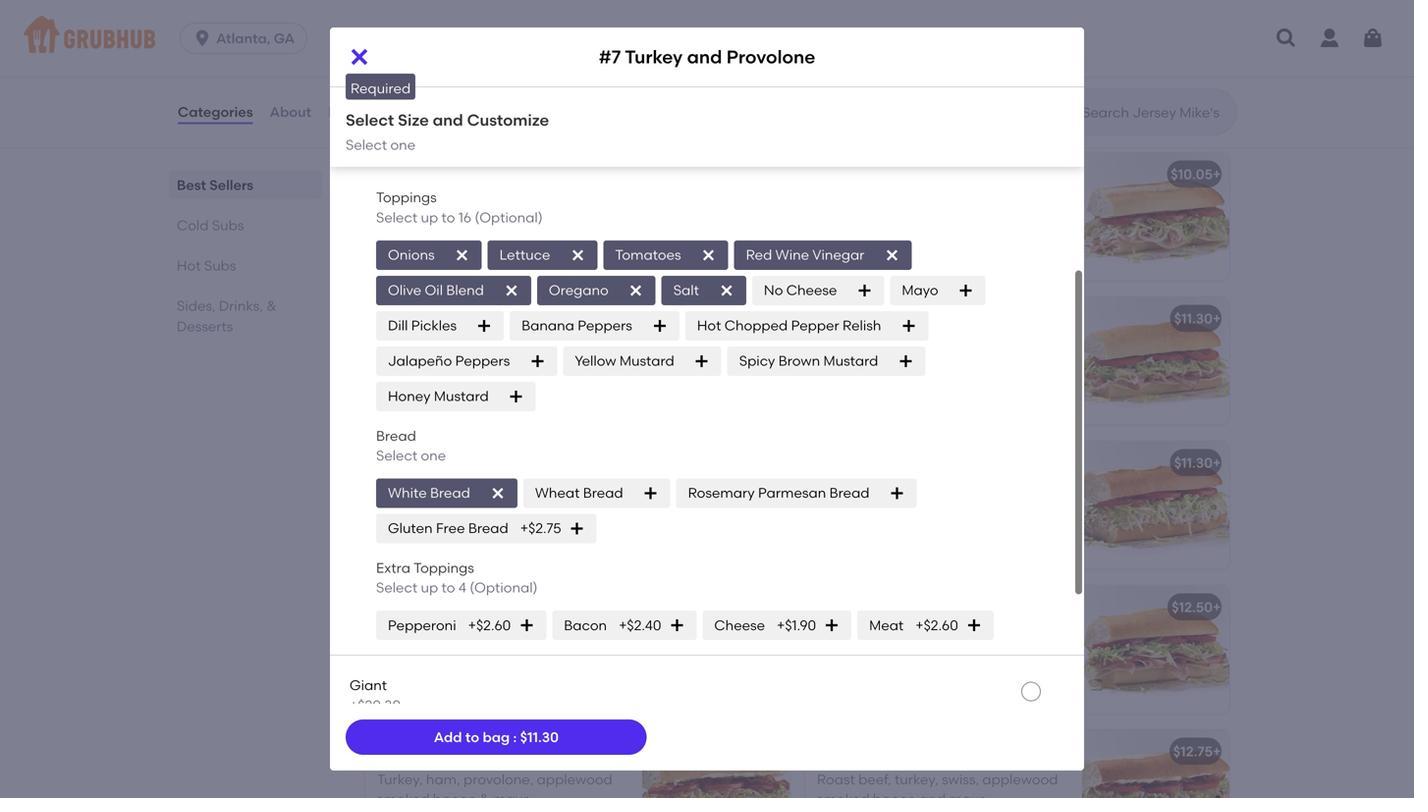 Task type: locate. For each thing, give the bounding box(es) containing it.
the right #14
[[404, 310, 429, 327]]

$10.05 + down no
[[731, 310, 781, 327]]

and down style
[[433, 110, 463, 130]]

ham, for cappacuolo
[[890, 338, 924, 355]]

1 vertical spatial up
[[421, 580, 438, 596]]

+$8.50
[[350, 70, 393, 86]]

$10.05 + for $10.05
[[731, 166, 781, 183]]

freshly
[[817, 483, 863, 499]]

1 horizontal spatial $12.75 +
[[1173, 744, 1221, 760]]

select inside bread select one
[[376, 447, 417, 464]]

cold
[[361, 69, 411, 94], [177, 217, 209, 234]]

2 vertical spatial ham,
[[426, 771, 460, 788]]

and inside provolone, ham, prosciuttini and cappacuolo
[[1005, 338, 1032, 355]]

#2 jersey shore's favorite image
[[642, 153, 790, 281]]

0 horizontal spatial cheese
[[714, 617, 765, 634]]

bacon down beef,
[[873, 791, 916, 798]]

ham, inside the provolone, ham, prosciuttini, cappacuolo, salami, and pepperoni
[[890, 631, 924, 648]]

and left spices.
[[1104, 96, 1127, 110]]

select up onions
[[376, 209, 417, 226]]

salami,
[[905, 651, 953, 668]]

provolone, down "add to bag : $11.30"
[[464, 771, 534, 788]]

1 mayo from the left
[[493, 791, 531, 798]]

1 horizontal spatial cold
[[361, 69, 411, 94]]

#7 turkey and provolone
[[599, 46, 815, 68], [377, 455, 541, 472]]

0 vertical spatial (optional)
[[475, 209, 543, 226]]

(optional) inside toppings select up to 16 (optional)
[[475, 209, 543, 226]]

+$2.75
[[520, 520, 561, 537]]

turkey up white bread
[[397, 455, 441, 472]]

and right 'ham'
[[874, 166, 901, 183]]

provolone up top
[[504, 599, 571, 616]]

up
[[421, 209, 438, 226], [421, 580, 438, 596]]

and up all natural oven roasted top rounds! at the bottom of the page
[[474, 599, 501, 616]]

the right #13
[[844, 603, 869, 620]]

fresh
[[609, 96, 637, 110]]

wheat
[[535, 485, 580, 502]]

bell
[[548, 338, 572, 355]]

select up "white"
[[376, 447, 417, 464]]

ham, down the #8 club sub
[[426, 771, 460, 788]]

and down prosciuttini,
[[956, 651, 983, 668]]

select inside extra toppings select up to 4 (optional)
[[376, 580, 417, 596]]

1 horizontal spatial sub
[[909, 310, 935, 327]]

roast beef, turkey, swiss, applewood smoked bacon and mayo
[[817, 771, 1058, 798]]

1 horizontal spatial bacon
[[873, 791, 916, 798]]

sides, drinks, & desserts
[[177, 298, 277, 335]]

1 vertical spatial oil
[[425, 282, 443, 299]]

0 vertical spatial up
[[421, 209, 438, 226]]

& inside sides, drinks, & desserts
[[266, 298, 277, 314]]

and up you.
[[687, 46, 722, 68]]

0 horizontal spatial #7 turkey and provolone
[[377, 455, 541, 472]]

1 up from the top
[[421, 209, 438, 226]]

0 horizontal spatial &
[[266, 298, 277, 314]]

1 +$2.60 from the left
[[468, 617, 511, 634]]

bread select one
[[376, 427, 446, 464]]

and inside roast beef, turkey, swiss, applewood smoked bacon and mayo
[[919, 791, 946, 798]]

smoked inside roast beef, turkey, swiss, applewood smoked bacon and mayo
[[817, 791, 870, 798]]

+ for all natural oven roasted top rounds!
[[773, 599, 781, 616]]

peppers down veggie
[[455, 353, 510, 369]]

#14 the veggie image
[[642, 297, 790, 425]]

1 $11.30 + from the top
[[1174, 310, 1221, 327]]

& for drinks,
[[266, 298, 277, 314]]

1 vertical spatial provolone,
[[817, 338, 887, 355]]

1 horizontal spatial hot
[[697, 317, 721, 334]]

select up regular
[[346, 110, 394, 130]]

the right #5 at the right top
[[838, 310, 863, 327]]

turkey,
[[377, 771, 423, 788]]

#7 up fresh
[[599, 46, 621, 68]]

(optional) inside extra toppings select up to 4 (optional)
[[470, 580, 538, 596]]

$10.05 down no
[[731, 310, 773, 327]]

bread up free
[[430, 485, 470, 502]]

hot up sides,
[[177, 257, 201, 274]]

club
[[398, 744, 431, 760]]

0 vertical spatial toppings
[[376, 189, 437, 206]]

$10.05 for $11.30 +
[[731, 310, 773, 327]]

0 vertical spatial oil
[[1086, 96, 1101, 110]]

0 vertical spatial #7 turkey and provolone
[[599, 46, 815, 68]]

smoked down turkey, on the left of the page
[[377, 791, 430, 798]]

$11.30
[[1174, 310, 1213, 327], [1174, 455, 1213, 472], [520, 729, 559, 746]]

and up free
[[446, 483, 473, 499]]

svg image for salt
[[719, 283, 734, 298]]

svg image
[[1275, 27, 1298, 50], [193, 28, 212, 48], [570, 247, 586, 263], [701, 247, 717, 263], [884, 247, 900, 263], [719, 283, 734, 298], [857, 283, 872, 298], [958, 283, 974, 298], [476, 318, 492, 334], [901, 318, 917, 334], [530, 353, 545, 369], [490, 486, 506, 501], [889, 486, 905, 501], [569, 521, 585, 537], [519, 618, 534, 633]]

bread right parmesan
[[829, 485, 870, 502]]

0 vertical spatial $11.30
[[1174, 310, 1213, 327]]

to left 16
[[441, 209, 455, 226]]

oil inside cold subs northeast-style cold sub sandwiches sliced fresh in front of you. prepared mike's way® with onions, lettuce, tomatoes, vinegar, oil and spices. any combination gladly accepted.
[[1086, 96, 1101, 110]]

wheat bread
[[535, 485, 623, 502]]

oven
[[448, 627, 480, 644]]

1 horizontal spatial one
[[421, 447, 446, 464]]

cappacuolo down relish
[[817, 358, 898, 375]]

banana
[[522, 317, 574, 334]]

1 vertical spatial $12.75
[[1173, 744, 1213, 760]]

provolone, down jersey
[[377, 194, 447, 211]]

bacon inside the turkey, ham, provolone, applewood smoked bacon & mayo
[[433, 791, 476, 798]]

svg image for hot chopped pepper relish
[[901, 318, 917, 334]]

turkey
[[625, 46, 683, 68], [397, 455, 441, 472], [476, 483, 519, 499]]

0 vertical spatial cappacuolo
[[514, 194, 595, 211]]

sub right club
[[434, 744, 460, 760]]

0 vertical spatial subs
[[416, 69, 466, 94]]

svg image for dill pickles
[[476, 318, 492, 334]]

original
[[872, 603, 926, 620]]

0 vertical spatial provolone,
[[377, 194, 447, 211]]

0 vertical spatial #7
[[599, 46, 621, 68]]

roast up pepperoni
[[398, 599, 437, 616]]

2 smoked from the left
[[817, 791, 870, 798]]

1 horizontal spatial turkey
[[476, 483, 519, 499]]

1 horizontal spatial cheese
[[786, 282, 837, 299]]

you.
[[697, 96, 721, 110]]

#7 turkey and provolone up you.
[[599, 46, 815, 68]]

lettuce,
[[924, 96, 971, 110]]

1 horizontal spatial +$2.60
[[915, 617, 958, 634]]

1 vertical spatial provolone,
[[464, 771, 534, 788]]

2 up from the top
[[421, 580, 438, 596]]

0 horizontal spatial bacon
[[433, 791, 476, 798]]

dill
[[388, 317, 408, 334]]

ham
[[838, 166, 871, 183]]

subs inside cold subs northeast-style cold sub sandwiches sliced fresh in front of you. prepared mike's way® with onions, lettuce, tomatoes, vinegar, oil and spices. any combination gladly accepted.
[[416, 69, 466, 94]]

ham, inside provolone, ham, prosciuttini and cappacuolo
[[890, 338, 924, 355]]

0 horizontal spatial hot
[[177, 257, 201, 274]]

0 vertical spatial sub
[[909, 310, 935, 327]]

applewood down "add to bag : $11.30"
[[537, 771, 613, 788]]

0 horizontal spatial oil
[[425, 282, 443, 299]]

0 horizontal spatial mustard
[[434, 388, 489, 405]]

#13 the original italian
[[817, 603, 973, 620]]

& down bag
[[479, 791, 490, 798]]

1 applewood from the left
[[537, 771, 613, 788]]

0 horizontal spatial $12.75 +
[[733, 599, 781, 616]]

1 horizontal spatial applewood
[[982, 771, 1058, 788]]

1 horizontal spatial oil
[[1086, 96, 1101, 110]]

turkey left wheat
[[476, 483, 519, 499]]

bread inside bread select one
[[376, 427, 416, 444]]

onions,
[[878, 96, 921, 110]]

smoked
[[377, 791, 430, 798], [817, 791, 870, 798]]

relish
[[843, 317, 881, 334]]

cheese up #5 at the right top
[[786, 282, 837, 299]]

one down the combination
[[390, 137, 416, 153]]

0 vertical spatial peppers
[[578, 317, 632, 334]]

to left bag
[[465, 729, 479, 746]]

1 vertical spatial $12.75 +
[[1173, 744, 1221, 760]]

(optional) up #6  roast beef and provolone on the bottom left
[[470, 580, 538, 596]]

tomatoes,
[[974, 96, 1033, 110]]

$11.30 + for provolone, ham, prosciuttini and cappacuolo
[[1174, 310, 1221, 327]]

#5 the super sub image
[[1082, 297, 1230, 425]]

1 horizontal spatial smoked
[[817, 791, 870, 798]]

0 vertical spatial to
[[441, 209, 455, 226]]

+$2.60 for meat
[[915, 617, 958, 634]]

1 horizontal spatial mayo
[[949, 791, 987, 798]]

all
[[377, 627, 394, 644]]

prepared
[[723, 96, 777, 110]]

top
[[538, 627, 561, 644]]

$12.75
[[733, 599, 773, 616], [1173, 744, 1213, 760]]

subs down sellers
[[212, 217, 244, 234]]

and inside cold subs northeast-style cold sub sandwiches sliced fresh in front of you. prepared mike's way® with onions, lettuce, tomatoes, vinegar, oil and spices. any combination gladly accepted.
[[1104, 96, 1127, 110]]

mustard down jalapeño peppers
[[434, 388, 489, 405]]

#7 up "white"
[[377, 455, 394, 472]]

1 horizontal spatial &
[[479, 791, 490, 798]]

to left 4
[[441, 580, 455, 596]]

1 vertical spatial roast
[[817, 771, 855, 788]]

1 vertical spatial hot
[[697, 317, 721, 334]]

toppings
[[376, 189, 437, 206], [414, 560, 474, 576]]

oil right vinegar,
[[1086, 96, 1101, 110]]

mustard down relish
[[823, 353, 878, 369]]

applewood right swiss,
[[982, 771, 1058, 788]]

to
[[441, 209, 455, 226], [441, 580, 455, 596], [465, 729, 479, 746]]

1 horizontal spatial cappacuolo
[[817, 358, 898, 375]]

up left 16
[[421, 209, 438, 226]]

cold up northeast-
[[361, 69, 411, 94]]

rosemary parmesan bread
[[688, 485, 870, 502]]

provolone, for #2
[[377, 194, 447, 211]]

gladly
[[437, 113, 472, 127]]

+$2.60 for pepperoni
[[468, 617, 511, 634]]

cold inside cold subs northeast-style cold sub sandwiches sliced fresh in front of you. prepared mike's way® with onions, lettuce, tomatoes, vinegar, oil and spices. any combination gladly accepted.
[[361, 69, 411, 94]]

1 vertical spatial #7 turkey and provolone
[[377, 455, 541, 472]]

#5 the super sub
[[817, 310, 935, 327]]

bacon inside roast beef, turkey, swiss, applewood smoked bacon and mayo
[[873, 791, 916, 798]]

ham,
[[890, 338, 924, 355], [890, 631, 924, 648], [426, 771, 460, 788]]

1 vertical spatial cappacuolo
[[817, 358, 898, 375]]

$11.30 for premises
[[1174, 455, 1213, 472]]

1 vertical spatial peppers
[[455, 353, 510, 369]]

provolone, for #5
[[817, 338, 887, 355]]

mayo down swiss,
[[949, 791, 987, 798]]

0 vertical spatial roast
[[398, 599, 437, 616]]

premises
[[930, 483, 990, 499]]

1 vertical spatial toppings
[[414, 560, 474, 576]]

0 horizontal spatial +$2.60
[[468, 617, 511, 634]]

reviews button
[[327, 77, 384, 147]]

peppers for jalapeño peppers
[[455, 353, 510, 369]]

$12.50 +
[[1172, 599, 1221, 616]]

1 horizontal spatial #7
[[599, 46, 621, 68]]

0 horizontal spatial $12.75
[[733, 599, 773, 616]]

$10.05 down any
[[1171, 166, 1213, 183]]

2 +$2.60 from the left
[[915, 617, 958, 634]]

sub down mayo
[[909, 310, 935, 327]]

up inside toppings select up to 16 (optional)
[[421, 209, 438, 226]]

giant +$20.30
[[350, 677, 401, 714]]

oil up #14 the veggie
[[425, 282, 443, 299]]

cold down best
[[177, 217, 209, 234]]

and inside select size and customize select one
[[433, 110, 463, 130]]

0 horizontal spatial cold
[[177, 217, 209, 234]]

0 horizontal spatial turkey
[[397, 455, 441, 472]]

1 horizontal spatial peppers
[[578, 317, 632, 334]]

oil
[[1086, 96, 1101, 110], [425, 282, 443, 299]]

& left green
[[493, 338, 503, 355]]

0 horizontal spatial peppers
[[455, 353, 510, 369]]

+$2.60 up salami,
[[915, 617, 958, 634]]

& right drinks,
[[266, 298, 277, 314]]

and
[[687, 46, 722, 68], [1104, 96, 1127, 110], [433, 110, 463, 130], [874, 166, 901, 183], [484, 194, 510, 211], [1005, 338, 1032, 355], [444, 455, 471, 472], [446, 483, 473, 499], [474, 599, 501, 616], [956, 651, 983, 668], [919, 791, 946, 798]]

2 horizontal spatial mustard
[[823, 353, 878, 369]]

bread right free
[[468, 520, 508, 537]]

bacon down the #8 club sub
[[433, 791, 476, 798]]

bacon
[[433, 791, 476, 798], [873, 791, 916, 798]]

toppings down jersey
[[376, 189, 437, 206]]

subs up style
[[416, 69, 466, 94]]

provolone, up the cappacuolo,
[[817, 631, 887, 648]]

$11.30 for and
[[1174, 310, 1213, 327]]

prosciuttini
[[927, 338, 1002, 355]]

2 vertical spatial subs
[[204, 257, 236, 274]]

1 vertical spatial $11.30 +
[[1174, 455, 1221, 472]]

2 vertical spatial to
[[465, 729, 479, 746]]

0 horizontal spatial mayo
[[493, 791, 531, 798]]

2 $11.30 + from the top
[[1174, 455, 1221, 472]]

#3 ham and provolone
[[817, 166, 971, 183]]

applewood
[[537, 771, 613, 788], [982, 771, 1058, 788]]

mustard for honey mustard
[[434, 388, 489, 405]]

1 bacon from the left
[[433, 791, 476, 798]]

extra toppings select up to 4 (optional)
[[376, 560, 538, 596]]

meat
[[869, 617, 904, 634]]

vinegar
[[812, 247, 865, 263]]

brown
[[778, 353, 820, 369]]

0 vertical spatial $11.30 +
[[1174, 310, 1221, 327]]

toppings up 4
[[414, 560, 474, 576]]

roast inside roast beef, turkey, swiss, applewood smoked bacon and mayo
[[817, 771, 855, 788]]

0 horizontal spatial one
[[390, 137, 416, 153]]

0 vertical spatial $12.75
[[733, 599, 773, 616]]

svg image
[[1361, 27, 1385, 50], [348, 45, 371, 69], [454, 247, 470, 263], [504, 283, 519, 298], [628, 283, 644, 298], [652, 318, 668, 334], [694, 353, 710, 369], [898, 353, 914, 369], [508, 389, 524, 404], [643, 486, 659, 501], [669, 618, 685, 633], [824, 618, 840, 633], [966, 618, 982, 633]]

1 vertical spatial subs
[[212, 217, 244, 234]]

+$2.60 down #6  roast beef and provolone on the bottom left
[[468, 617, 511, 634]]

select inside toppings select up to 16 (optional)
[[376, 209, 417, 226]]

2 vertical spatial &
[[479, 791, 490, 798]]

2 mayo from the left
[[949, 791, 987, 798]]

mayo inside the turkey, ham, provolone, applewood smoked bacon & mayo
[[493, 791, 531, 798]]

ham, inside the turkey, ham, provolone, applewood smoked bacon & mayo
[[426, 771, 460, 788]]

one up white bread
[[421, 447, 446, 464]]

+
[[773, 166, 781, 183], [1213, 166, 1221, 183], [773, 310, 781, 327], [1213, 310, 1221, 327], [1213, 455, 1221, 472], [773, 599, 781, 616], [1213, 599, 1221, 616], [1213, 744, 1221, 760]]

4
[[458, 580, 466, 596]]

0 vertical spatial cold
[[361, 69, 411, 94]]

provolone, for #13
[[817, 631, 887, 648]]

toppings inside toppings select up to 16 (optional)
[[376, 189, 437, 206]]

$12.75 + for #6  roast beef and provolone image at the bottom
[[733, 599, 781, 616]]

and down turkey,
[[919, 791, 946, 798]]

turkey up in
[[625, 46, 683, 68]]

0 horizontal spatial smoked
[[377, 791, 430, 798]]

#6
[[377, 599, 395, 616]]

1 vertical spatial cold
[[177, 217, 209, 234]]

mustard right yellow at the top
[[620, 353, 674, 369]]

(optional) up lettuce
[[475, 209, 543, 226]]

0 horizontal spatial #7
[[377, 455, 394, 472]]

ham, down super
[[890, 338, 924, 355]]

provolone and turkey
[[377, 483, 519, 499]]

1 vertical spatial (optional)
[[470, 580, 538, 596]]

0 horizontal spatial cappacuolo
[[514, 194, 595, 211]]

0 vertical spatial one
[[390, 137, 416, 153]]

cold for cold subs
[[177, 217, 209, 234]]

1 horizontal spatial mustard
[[620, 353, 674, 369]]

in
[[640, 96, 650, 110]]

jalapeño peppers
[[388, 353, 510, 369]]

subs down cold subs
[[204, 257, 236, 274]]

spices.
[[1130, 96, 1170, 110]]

#13 the original italian image
[[1082, 586, 1230, 714]]

one inside bread select one
[[421, 447, 446, 464]]

1 vertical spatial ham,
[[890, 631, 924, 648]]

up left 4
[[421, 580, 438, 596]]

peppers up yellow at the top
[[578, 317, 632, 334]]

$10.05 + left #3
[[731, 166, 781, 183]]

0 horizontal spatial applewood
[[537, 771, 613, 788]]

sliced
[[574, 96, 607, 110]]

cappacuolo down favorite
[[514, 194, 595, 211]]

1 vertical spatial $11.30
[[1174, 455, 1213, 472]]

onions
[[388, 247, 435, 263]]

2 horizontal spatial turkey
[[625, 46, 683, 68]]

and right the prosciuttini
[[1005, 338, 1032, 355]]

tomatoes
[[615, 247, 681, 263]]

#2 jersey shore's favorite
[[377, 166, 553, 183]]

2 applewood from the left
[[982, 771, 1058, 788]]

2 bacon from the left
[[873, 791, 916, 798]]

0 vertical spatial hot
[[177, 257, 201, 274]]

+ for provolone, ham and cappacuolo
[[773, 166, 781, 183]]

1 smoked from the left
[[377, 791, 430, 798]]

1 vertical spatial to
[[441, 580, 455, 596]]

mini +$8.50
[[350, 50, 393, 86]]

0 vertical spatial &
[[266, 298, 277, 314]]

ham, down "original"
[[890, 631, 924, 648]]

1 horizontal spatial #7 turkey and provolone
[[599, 46, 815, 68]]

2 vertical spatial turkey
[[476, 483, 519, 499]]

smoked down beef,
[[817, 791, 870, 798]]

mayo down :
[[493, 791, 531, 798]]

1 horizontal spatial roast
[[817, 771, 855, 788]]

$11.30 + for freshly made on premises
[[1174, 455, 1221, 472]]

wine
[[775, 247, 809, 263]]

#7 turkey and provolone up provolone and turkey
[[377, 455, 541, 472]]

select down extra
[[376, 580, 417, 596]]

provolone, inside the provolone, ham, prosciuttini, cappacuolo, salami, and pepperoni
[[817, 631, 887, 648]]

$10.05 down prepared
[[731, 166, 773, 183]]

and inside the provolone, ham, prosciuttini, cappacuolo, salami, and pepperoni
[[956, 651, 983, 668]]

bread down honey
[[376, 427, 416, 444]]

roast left beef,
[[817, 771, 855, 788]]

& inside swiss, provolone, & green bell peppers.
[[493, 338, 503, 355]]

super
[[866, 310, 906, 327]]

1 vertical spatial one
[[421, 447, 446, 464]]

provolone, inside provolone, ham, prosciuttini and cappacuolo
[[817, 338, 887, 355]]

sub
[[480, 96, 500, 110]]

honey mustard
[[388, 388, 489, 405]]

1 vertical spatial &
[[493, 338, 503, 355]]

provolone, down relish
[[817, 338, 887, 355]]

+ for provolone, ham, prosciuttini, cappacuolo, salami, and pepperoni
[[1213, 599, 1221, 616]]

1 horizontal spatial $12.75
[[1173, 744, 1213, 760]]

all natural oven roasted top rounds!
[[377, 627, 614, 644]]

cheese
[[786, 282, 837, 299], [714, 617, 765, 634]]

provolone, down veggie
[[419, 338, 489, 355]]

0 horizontal spatial sub
[[434, 744, 460, 760]]

+$1.90
[[777, 617, 816, 634]]

front
[[653, 96, 680, 110]]

2 vertical spatial provolone,
[[817, 631, 887, 648]]

reviews
[[328, 103, 383, 120]]

&
[[266, 298, 277, 314], [493, 338, 503, 355], [479, 791, 490, 798]]

0 vertical spatial ham,
[[890, 338, 924, 355]]

$11.30 +
[[1174, 310, 1221, 327], [1174, 455, 1221, 472]]

0 vertical spatial $12.75 +
[[733, 599, 781, 616]]

cheese left +$1.90
[[714, 617, 765, 634]]

hot
[[177, 257, 201, 274], [697, 317, 721, 334]]

subs for cold subs northeast-style cold sub sandwiches sliced fresh in front of you. prepared mike's way® with onions, lettuce, tomatoes, vinegar, oil and spices. any combination gladly accepted.
[[416, 69, 466, 94]]

2 horizontal spatial &
[[493, 338, 503, 355]]

select
[[346, 110, 394, 130], [346, 137, 387, 153], [376, 209, 417, 226], [376, 447, 417, 464], [376, 580, 417, 596]]

hot down salt at the top left of the page
[[697, 317, 721, 334]]



Task type: describe. For each thing, give the bounding box(es) containing it.
gluten free bread
[[388, 520, 508, 537]]

one inside select size and customize select one
[[390, 137, 416, 153]]

customize
[[467, 110, 549, 130]]

best
[[177, 177, 206, 193]]

hot for hot subs
[[177, 257, 201, 274]]

smoked inside the turkey, ham, provolone, applewood smoked bacon & mayo
[[377, 791, 430, 798]]

freshly made on premises
[[817, 483, 990, 499]]

rosemary
[[688, 485, 755, 502]]

0 vertical spatial cheese
[[786, 282, 837, 299]]

white bread
[[388, 485, 470, 502]]

bread right wheat
[[583, 485, 623, 502]]

about
[[270, 103, 311, 120]]

desserts
[[177, 318, 233, 335]]

sides,
[[177, 298, 216, 314]]

+$2.40
[[619, 617, 661, 634]]

cold
[[452, 96, 477, 110]]

parmesan
[[758, 485, 826, 502]]

jalapeño
[[388, 353, 452, 369]]

provolone up gluten
[[377, 483, 443, 499]]

the for #13
[[844, 603, 869, 620]]

olive
[[388, 282, 421, 299]]

regular
[[350, 130, 401, 146]]

sandwiches
[[503, 96, 571, 110]]

ham, for smoked
[[426, 771, 460, 788]]

up inside extra toppings select up to 4 (optional)
[[421, 580, 438, 596]]

oregano
[[549, 282, 609, 299]]

svg image for red wine vinegar
[[884, 247, 900, 263]]

svg image inside atlanta, ga button
[[193, 28, 212, 48]]

spicy brown mustard
[[739, 353, 878, 369]]

applewood inside the turkey, ham, provolone, applewood smoked bacon & mayo
[[537, 771, 613, 788]]

#2
[[377, 166, 395, 183]]

provolone, inside swiss, provolone, & green bell peppers.
[[419, 338, 489, 355]]

#8 club sub
[[377, 744, 460, 760]]

shore's
[[446, 166, 495, 183]]

atlanta, ga button
[[180, 23, 315, 54]]

cold for cold subs northeast-style cold sub sandwiches sliced fresh in front of you. prepared mike's way® with onions, lettuce, tomatoes, vinegar, oil and spices. any combination gladly accepted.
[[361, 69, 411, 94]]

regular +$11.30
[[350, 130, 401, 166]]

size
[[398, 110, 429, 130]]

olive oil blend
[[388, 282, 484, 299]]

best sellers
[[177, 177, 254, 193]]

beef,
[[858, 771, 891, 788]]

hot for hot chopped pepper relish
[[697, 317, 721, 334]]

subs for hot subs
[[204, 257, 236, 274]]

peppers.
[[377, 358, 436, 375]]

favorite
[[498, 166, 553, 183]]

blend
[[446, 282, 484, 299]]

2 vertical spatial $11.30
[[520, 729, 559, 746]]

provolone up cold subs northeast-style cold sub sandwiches sliced fresh in front of you. prepared mike's way® with onions, lettuce, tomatoes, vinegar, oil and spices. any combination gladly accepted.
[[727, 46, 815, 68]]

hot chopped pepper relish
[[697, 317, 881, 334]]

provolone, ham, prosciuttini and cappacuolo
[[817, 338, 1032, 375]]

& for provolone,
[[493, 338, 503, 355]]

combination
[[361, 113, 434, 127]]

mayo inside roast beef, turkey, swiss, applewood smoked bacon and mayo
[[949, 791, 987, 798]]

+$11.30
[[350, 150, 395, 166]]

vinegar,
[[1036, 96, 1083, 110]]

svg image for mayo
[[958, 283, 974, 298]]

swiss,
[[942, 771, 979, 788]]

$12.50
[[1172, 599, 1213, 616]]

+$20.30
[[350, 697, 401, 714]]

cold subs northeast-style cold sub sandwiches sliced fresh in front of you. prepared mike's way® with onions, lettuce, tomatoes, vinegar, oil and spices. any combination gladly accepted.
[[361, 69, 1195, 127]]

#8
[[377, 744, 395, 760]]

rounds!
[[564, 627, 614, 644]]

svg image for jalapeño peppers
[[530, 353, 545, 369]]

provolone, ham and cappacuolo
[[377, 194, 595, 211]]

add to bag : $11.30
[[434, 729, 559, 746]]

beef
[[440, 599, 471, 616]]

$10.05 + down any
[[1171, 166, 1221, 183]]

roasted
[[484, 627, 535, 644]]

swiss, provolone, & green bell peppers.
[[377, 338, 572, 375]]

with
[[852, 96, 875, 110]]

svg image for no cheese
[[857, 283, 872, 298]]

Search Jersey Mike's search field
[[1080, 103, 1231, 122]]

cappacuolo inside provolone, ham, prosciuttini and cappacuolo
[[817, 358, 898, 375]]

applewood inside roast beef, turkey, swiss, applewood smoked bacon and mayo
[[982, 771, 1058, 788]]

pickles
[[411, 317, 457, 334]]

#13
[[817, 603, 841, 620]]

provolone up wheat
[[474, 455, 541, 472]]

1 vertical spatial cheese
[[714, 617, 765, 634]]

16
[[458, 209, 471, 226]]

cappacuolo,
[[817, 651, 902, 668]]

peppers for banana peppers
[[578, 317, 632, 334]]

$12.75 + for #9 club supreme image
[[1173, 744, 1221, 760]]

1 vertical spatial #7
[[377, 455, 394, 472]]

categories button
[[177, 77, 254, 147]]

red
[[746, 247, 772, 263]]

pepperoni
[[986, 651, 1055, 668]]

to inside extra toppings select up to 4 (optional)
[[441, 580, 455, 596]]

+ for freshly made on premises
[[1213, 455, 1221, 472]]

green
[[506, 338, 545, 355]]

chopped
[[724, 317, 788, 334]]

honey
[[388, 388, 431, 405]]

the for #5
[[838, 310, 863, 327]]

banana peppers
[[522, 317, 632, 334]]

veggie
[[432, 310, 479, 327]]

+ for provolone, ham, prosciuttini and cappacuolo
[[1213, 310, 1221, 327]]

1 vertical spatial sub
[[434, 744, 460, 760]]

spicy
[[739, 353, 775, 369]]

$12.75 for #6  roast beef and provolone image at the bottom
[[733, 599, 773, 616]]

svg image for tomatoes
[[701, 247, 717, 263]]

& inside the turkey, ham, provolone, applewood smoked bacon & mayo
[[479, 791, 490, 798]]

atlanta,
[[216, 30, 270, 47]]

cold subs
[[177, 217, 244, 234]]

#10 tuna fish image
[[1082, 442, 1230, 569]]

$12.75 for #9 club supreme image
[[1173, 744, 1213, 760]]

to inside toppings select up to 16 (optional)
[[441, 209, 455, 226]]

made
[[866, 483, 906, 499]]

and up provolone and turkey
[[444, 455, 471, 472]]

lettuce
[[500, 247, 550, 263]]

+ for swiss, provolone, & green bell peppers.
[[773, 310, 781, 327]]

toppings inside extra toppings select up to 4 (optional)
[[414, 560, 474, 576]]

no
[[764, 282, 783, 299]]

yellow mustard
[[575, 353, 674, 369]]

provolone down lettuce,
[[904, 166, 971, 183]]

#3 ham and provolone image
[[1082, 153, 1230, 281]]

white
[[388, 485, 427, 502]]

gluten
[[388, 520, 433, 537]]

$10.05 + for $11.30
[[731, 310, 781, 327]]

#6  roast beef and provolone image
[[642, 586, 790, 714]]

#14
[[377, 310, 401, 327]]

subs for cold subs
[[212, 217, 244, 234]]

add
[[434, 729, 462, 746]]

#9 club supreme image
[[1082, 730, 1230, 798]]

select size and customize select one
[[346, 110, 549, 153]]

svg image for white bread
[[490, 486, 506, 501]]

select down reviews
[[346, 137, 387, 153]]

and right ham
[[484, 194, 510, 211]]

0 vertical spatial turkey
[[625, 46, 683, 68]]

dill pickles
[[388, 317, 457, 334]]

svg image for rosemary parmesan bread
[[889, 486, 905, 501]]

provolone, inside the turkey, ham, provolone, applewood smoked bacon & mayo
[[464, 771, 534, 788]]

svg image for lettuce
[[570, 247, 586, 263]]

main navigation navigation
[[0, 0, 1414, 77]]

ham, for salami,
[[890, 631, 924, 648]]

on
[[909, 483, 926, 499]]

salt
[[673, 282, 699, 299]]

#7 turkey and provolone image
[[642, 442, 790, 569]]

#14 the veggie
[[377, 310, 479, 327]]

jersey
[[398, 166, 442, 183]]

about button
[[269, 77, 312, 147]]

drinks,
[[219, 298, 263, 314]]

provolone, ham, prosciuttini, cappacuolo, salami, and pepperoni
[[817, 631, 1055, 668]]

#8 club sub image
[[642, 730, 790, 798]]

mustard for yellow mustard
[[620, 353, 674, 369]]

the for #14
[[404, 310, 429, 327]]

extra
[[376, 560, 410, 576]]

0 horizontal spatial roast
[[398, 599, 437, 616]]

svg image inside main navigation navigation
[[1361, 27, 1385, 50]]

$10.05 for $10.05 +
[[731, 166, 773, 183]]

1 vertical spatial turkey
[[397, 455, 441, 472]]

yellow
[[575, 353, 616, 369]]



Task type: vqa. For each thing, say whether or not it's contained in the screenshot.
Freshly made on premises
yes



